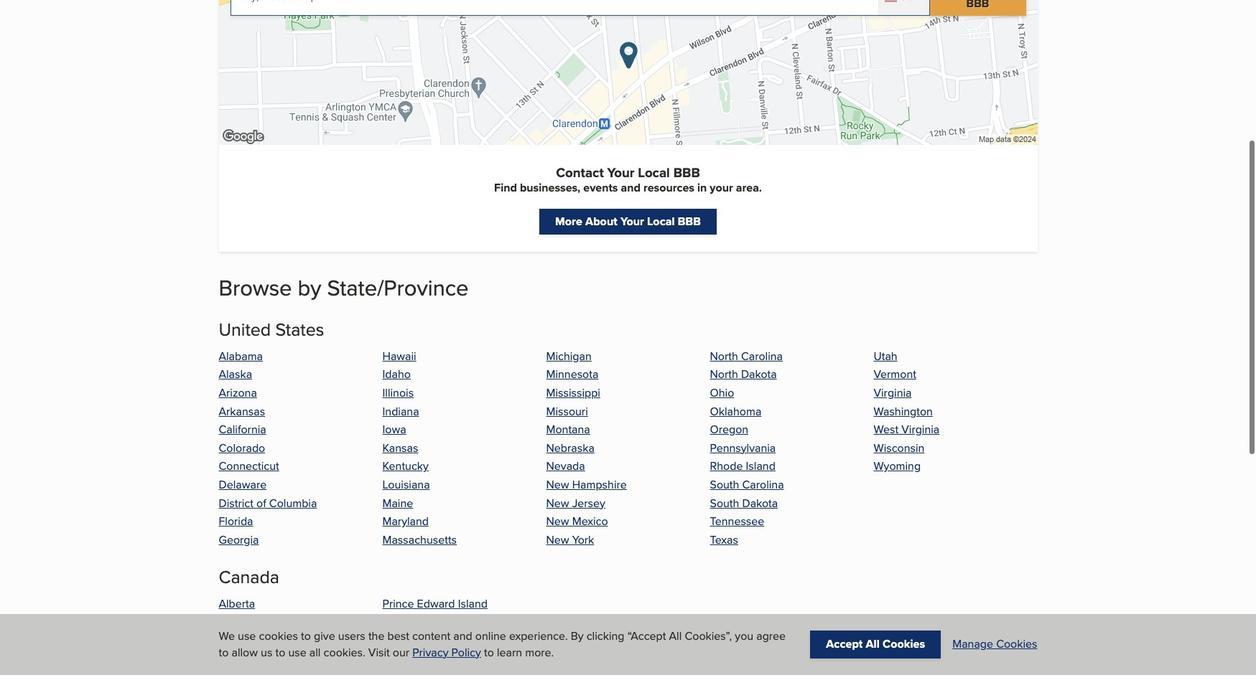Task type: describe. For each thing, give the bounding box(es) containing it.
nevada
[[546, 458, 585, 475]]

cookies
[[259, 629, 298, 645]]

1 vertical spatial local
[[647, 214, 675, 230]]

connecticut
[[219, 458, 279, 475]]

montana
[[546, 422, 590, 438]]

united
[[219, 317, 271, 342]]

vermont link
[[874, 367, 916, 383]]

district
[[219, 495, 253, 512]]

missouri
[[546, 403, 588, 420]]

hawaii link
[[382, 348, 416, 365]]

hawaii idaho illinois indiana iowa kansas kentucky louisiana maine maryland massachusetts
[[382, 348, 457, 549]]

idaho
[[382, 367, 411, 383]]

cookies inside button
[[883, 637, 925, 653]]

new up the new mexico 'link'
[[546, 495, 569, 512]]

0 vertical spatial dakota
[[741, 367, 777, 383]]

michigan link
[[546, 348, 592, 365]]

1 horizontal spatial use
[[288, 645, 306, 661]]

quebec link
[[382, 615, 423, 631]]

ohio
[[710, 385, 734, 401]]

bbb inside contact your local bbb find businesses, events and resources in your area.
[[673, 163, 700, 182]]

minnesota link
[[546, 367, 599, 383]]

alberta
[[219, 596, 255, 613]]

nebraska link
[[546, 440, 595, 457]]

prince edward island link
[[382, 596, 488, 613]]

manitoba link
[[219, 633, 266, 650]]

of
[[256, 495, 266, 512]]

saskatchewan
[[382, 633, 455, 650]]

pennsylvania link
[[710, 440, 776, 457]]

contact your local bbb find businesses, events and resources in your area.
[[494, 163, 762, 196]]

hawaii
[[382, 348, 416, 365]]

our
[[393, 645, 409, 661]]

your
[[710, 180, 733, 196]]

british columbia link
[[219, 615, 301, 631]]

district of columbia link
[[219, 495, 317, 512]]

saskatchewan link
[[382, 633, 455, 650]]

kansas link
[[382, 440, 418, 457]]

0 vertical spatial virginia
[[874, 385, 912, 401]]

michigan minnesota mississippi missouri montana nebraska nevada new hampshire new jersey new mexico new york
[[546, 348, 627, 549]]

wisconsin
[[874, 440, 925, 457]]

virginia link
[[874, 385, 912, 401]]

content
[[412, 629, 450, 645]]

manitoba
[[219, 633, 266, 650]]

utah vermont virginia washington west virginia wisconsin wyoming
[[874, 348, 940, 475]]

texas link
[[710, 532, 738, 549]]

missouri link
[[546, 403, 588, 420]]

rhode
[[710, 458, 743, 475]]

clicking
[[587, 629, 625, 645]]

wyoming
[[874, 458, 921, 475]]

columbia inside the alberta british columbia manitoba new brunswick
[[253, 615, 301, 631]]

accept all cookies
[[826, 637, 925, 653]]

northwest territories link
[[382, 651, 487, 668]]

louisiana link
[[382, 477, 430, 493]]

1 vertical spatial virginia
[[902, 422, 940, 438]]

south dakota link
[[710, 495, 778, 512]]

northwest
[[382, 651, 434, 668]]

texas
[[710, 532, 738, 549]]

iowa link
[[382, 422, 406, 438]]

south carolina link
[[710, 477, 784, 493]]

arkansas
[[219, 403, 265, 420]]

all
[[309, 645, 321, 661]]

new hampshire link
[[546, 477, 627, 493]]

privacy policy to learn more.
[[412, 645, 554, 661]]

browse
[[219, 272, 292, 304]]

oklahoma link
[[710, 403, 762, 420]]

idaho link
[[382, 367, 411, 383]]

experience.
[[509, 629, 568, 645]]

by
[[298, 272, 321, 304]]

arizona link
[[219, 385, 257, 401]]

resources
[[644, 180, 694, 196]]

new up new york link
[[546, 514, 569, 530]]

rhode island link
[[710, 458, 776, 475]]

manage cookies button
[[953, 637, 1037, 653]]

allow
[[232, 645, 258, 661]]

new inside the alberta british columbia manitoba new brunswick
[[219, 651, 242, 668]]

maine
[[382, 495, 413, 512]]

1 vertical spatial dakota
[[742, 495, 778, 512]]

and inside we use cookies to give users the best content and online experience. by clicking "accept all cookies", you agree to allow us to use all cookies. visit our
[[453, 629, 472, 645]]

businesses,
[[520, 180, 580, 196]]

prince
[[382, 596, 414, 613]]

agree
[[756, 629, 786, 645]]

online
[[475, 629, 506, 645]]

0 vertical spatial carolina
[[741, 348, 783, 365]]

cookies inside button
[[996, 637, 1037, 653]]

alberta british columbia manitoba new brunswick
[[219, 596, 301, 668]]

illinois
[[382, 385, 414, 401]]

york
[[572, 532, 594, 549]]

nebraska
[[546, 440, 595, 457]]

1 vertical spatial your
[[621, 214, 644, 230]]

island inside 'prince edward island quebec saskatchewan northwest territories'
[[458, 596, 488, 613]]

illinois link
[[382, 385, 414, 401]]

more
[[555, 214, 582, 230]]

delaware
[[219, 477, 267, 493]]



Task type: vqa. For each thing, say whether or not it's contained in the screenshot.
carolina
yes



Task type: locate. For each thing, give the bounding box(es) containing it.
carolina up south dakota link
[[742, 477, 784, 493]]

find
[[494, 180, 517, 196]]

maine link
[[382, 495, 413, 512]]

states
[[276, 317, 324, 342]]

give
[[314, 629, 335, 645]]

city, state or zip field
[[240, 0, 878, 15]]

louisiana
[[382, 477, 430, 493]]

washington
[[874, 403, 933, 420]]

north up north dakota link
[[710, 348, 738, 365]]

1 vertical spatial columbia
[[253, 615, 301, 631]]

south
[[710, 477, 739, 493], [710, 495, 739, 512]]

california link
[[219, 422, 266, 438]]

maryland
[[382, 514, 429, 530]]

south up tennessee
[[710, 495, 739, 512]]

mexico
[[572, 514, 608, 530]]

to right us
[[275, 645, 285, 661]]

indiana link
[[382, 403, 419, 420]]

use
[[238, 629, 256, 645], [288, 645, 306, 661]]

privacy policy link
[[412, 645, 481, 661]]

cookies",
[[685, 629, 732, 645]]

colorado
[[219, 440, 265, 457]]

pennsylvania
[[710, 440, 776, 457]]

and right the events
[[621, 180, 641, 196]]

georgia
[[219, 532, 259, 549]]

0 vertical spatial columbia
[[269, 495, 317, 512]]

prince edward island quebec saskatchewan northwest territories
[[382, 596, 488, 668]]

by
[[571, 629, 584, 645]]

1 vertical spatial and
[[453, 629, 472, 645]]

manage cookies
[[953, 637, 1037, 653]]

1 north from the top
[[710, 348, 738, 365]]

montana link
[[546, 422, 590, 438]]

your right contact
[[607, 163, 635, 182]]

all
[[669, 629, 682, 645], [866, 637, 880, 653]]

jersey
[[572, 495, 605, 512]]

canada
[[219, 565, 279, 591]]

oregon
[[710, 422, 749, 438]]

and up territories
[[453, 629, 472, 645]]

0 vertical spatial bbb
[[673, 163, 700, 182]]

contact
[[556, 163, 604, 182]]

connecticut link
[[219, 458, 279, 475]]

and inside contact your local bbb find businesses, events and resources in your area.
[[621, 180, 641, 196]]

columbia up us
[[253, 615, 301, 631]]

1 vertical spatial south
[[710, 495, 739, 512]]

island up south carolina 'link'
[[746, 458, 776, 475]]

new down manitoba
[[219, 651, 242, 668]]

cookies right accept
[[883, 637, 925, 653]]

new left york
[[546, 532, 569, 549]]

2 south from the top
[[710, 495, 739, 512]]

colorado link
[[219, 440, 265, 457]]

ohio link
[[710, 385, 734, 401]]

florida
[[219, 514, 253, 530]]

island inside north carolina north dakota ohio oklahoma oregon pennsylvania rhode island south carolina south dakota tennessee texas
[[746, 458, 776, 475]]

vermont
[[874, 367, 916, 383]]

north carolina link
[[710, 348, 783, 365]]

all right "accept
[[669, 629, 682, 645]]

we use cookies to give users the best content and online experience. by clicking "accept all cookies", you agree to allow us to use all cookies. visit our
[[219, 629, 786, 661]]

west
[[874, 422, 899, 438]]

carolina up north dakota link
[[741, 348, 783, 365]]

0 vertical spatial and
[[621, 180, 641, 196]]

visit
[[368, 645, 390, 661]]

2 north from the top
[[710, 367, 738, 383]]

best
[[388, 629, 409, 645]]

0 vertical spatial south
[[710, 477, 739, 493]]

0 vertical spatial local
[[638, 163, 670, 182]]

0 horizontal spatial all
[[669, 629, 682, 645]]

more about your local bbb
[[555, 214, 701, 230]]

None field
[[878, 0, 929, 15]]

accept all cookies button
[[810, 632, 941, 659]]

1 horizontal spatial cookies
[[996, 637, 1037, 653]]

your right about
[[621, 214, 644, 230]]

bbb down in
[[678, 214, 701, 230]]

columbia right of
[[269, 495, 317, 512]]

local inside contact your local bbb find businesses, events and resources in your area.
[[638, 163, 670, 182]]

all inside we use cookies to give users the best content and online experience. by clicking "accept all cookies", you agree to allow us to use all cookies. visit our
[[669, 629, 682, 645]]

1 vertical spatial north
[[710, 367, 738, 383]]

british
[[219, 615, 250, 631]]

more.
[[525, 645, 554, 661]]

hampshire
[[572, 477, 627, 493]]

us
[[261, 645, 272, 661]]

nevada link
[[546, 458, 585, 475]]

2 cookies from the left
[[996, 637, 1037, 653]]

brunswick
[[245, 651, 296, 668]]

you
[[735, 629, 754, 645]]

oregon link
[[710, 422, 749, 438]]

learn
[[497, 645, 522, 661]]

1 vertical spatial carolina
[[742, 477, 784, 493]]

north up ohio link at bottom
[[710, 367, 738, 383]]

1 south from the top
[[710, 477, 739, 493]]

cookies.
[[324, 645, 365, 661]]

arkansas link
[[219, 403, 265, 420]]

0 horizontal spatial and
[[453, 629, 472, 645]]

island right edward
[[458, 596, 488, 613]]

state/province
[[327, 272, 469, 304]]

new mexico link
[[546, 514, 608, 530]]

local down resources
[[647, 214, 675, 230]]

north dakota link
[[710, 367, 777, 383]]

in
[[697, 180, 707, 196]]

privacy
[[412, 645, 449, 661]]

we
[[219, 629, 235, 645]]

browse by state/province
[[219, 272, 469, 304]]

your inside contact your local bbb find businesses, events and resources in your area.
[[607, 163, 635, 182]]

virginia down vermont in the right bottom of the page
[[874, 385, 912, 401]]

alabama alaska arizona arkansas california colorado connecticut delaware district of columbia florida georgia
[[219, 348, 317, 549]]

all right accept
[[866, 637, 880, 653]]

1 horizontal spatial and
[[621, 180, 641, 196]]

maryland link
[[382, 514, 429, 530]]

1 horizontal spatial all
[[866, 637, 880, 653]]

bbb left your at the right top of page
[[673, 163, 700, 182]]

0 horizontal spatial island
[[458, 596, 488, 613]]

columbia
[[269, 495, 317, 512], [253, 615, 301, 631]]

dakota down north carolina link
[[741, 367, 777, 383]]

0 vertical spatial north
[[710, 348, 738, 365]]

local left in
[[638, 163, 670, 182]]

0 horizontal spatial cookies
[[883, 637, 925, 653]]

your
[[607, 163, 635, 182], [621, 214, 644, 230]]

1 vertical spatial island
[[458, 596, 488, 613]]

washington link
[[874, 403, 933, 420]]

about
[[585, 214, 618, 230]]

virginia down washington
[[902, 422, 940, 438]]

1 horizontal spatial island
[[746, 458, 776, 475]]

massachusetts link
[[382, 532, 457, 549]]

to left allow
[[219, 645, 229, 661]]

cookies
[[883, 637, 925, 653], [996, 637, 1037, 653]]

0 horizontal spatial use
[[238, 629, 256, 645]]

carolina
[[741, 348, 783, 365], [742, 477, 784, 493]]

all inside accept all cookies button
[[866, 637, 880, 653]]

0 vertical spatial your
[[607, 163, 635, 182]]

new down "nevada"
[[546, 477, 569, 493]]

kentucky
[[382, 458, 429, 475]]

alabama link
[[219, 348, 263, 365]]

cookies right manage
[[996, 637, 1037, 653]]

wisconsin link
[[874, 440, 925, 457]]

1 vertical spatial bbb
[[678, 214, 701, 230]]

new york link
[[546, 532, 594, 549]]

1 cookies from the left
[[883, 637, 925, 653]]

to left the learn
[[484, 645, 494, 661]]

edward
[[417, 596, 455, 613]]

new jersey link
[[546, 495, 605, 512]]

columbia inside alabama alaska arizona arkansas california colorado connecticut delaware district of columbia florida georgia
[[269, 495, 317, 512]]

south down rhode
[[710, 477, 739, 493]]

dakota down south carolina 'link'
[[742, 495, 778, 512]]

island
[[746, 458, 776, 475], [458, 596, 488, 613]]

to left give
[[301, 629, 311, 645]]

california
[[219, 422, 266, 438]]

0 vertical spatial island
[[746, 458, 776, 475]]

virginia
[[874, 385, 912, 401], [902, 422, 940, 438]]



